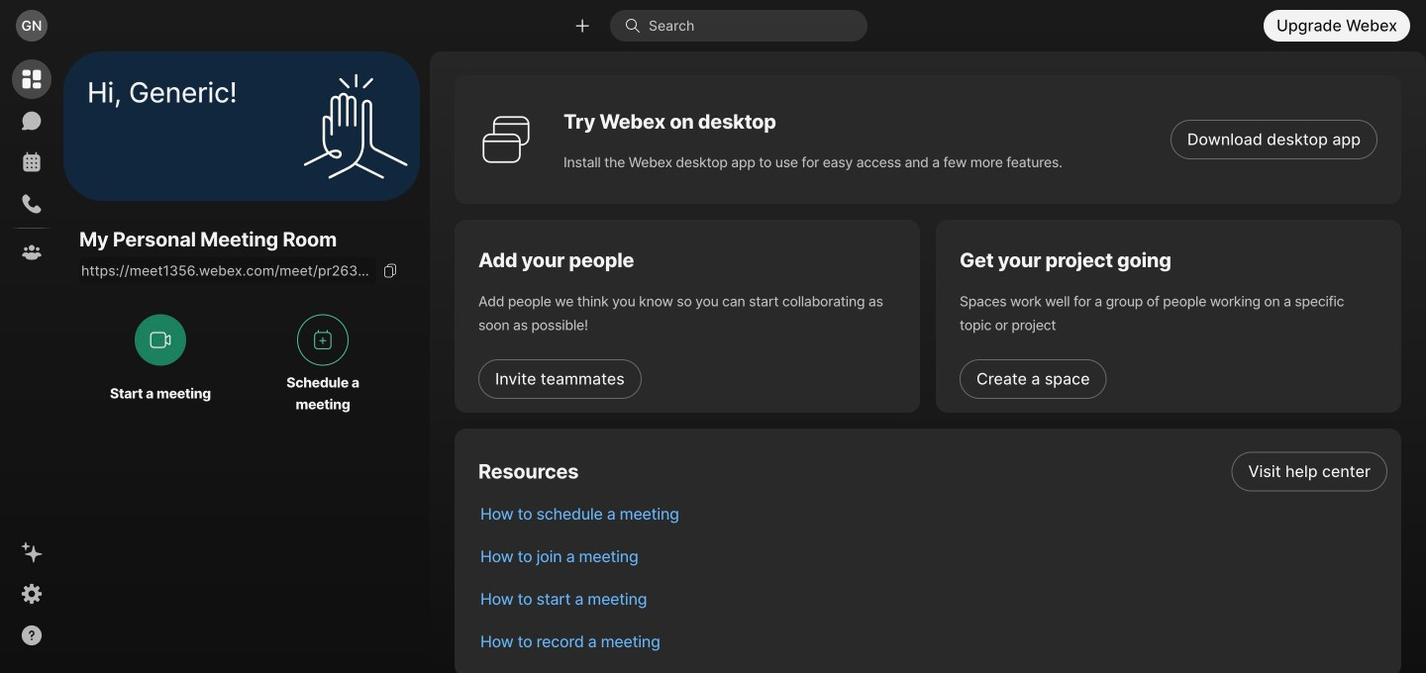 Task type: describe. For each thing, give the bounding box(es) containing it.
5 list item from the top
[[464, 621, 1401, 663]]

webex tab list
[[12, 59, 51, 272]]



Task type: locate. For each thing, give the bounding box(es) containing it.
two hands high fiving image
[[296, 67, 415, 186]]

navigation
[[0, 51, 63, 673]]

1 list item from the top
[[464, 451, 1401, 493]]

2 list item from the top
[[464, 493, 1401, 536]]

3 list item from the top
[[464, 536, 1401, 578]]

list item
[[464, 451, 1401, 493], [464, 493, 1401, 536], [464, 536, 1401, 578], [464, 578, 1401, 621], [464, 621, 1401, 663]]

None text field
[[79, 257, 376, 284]]

4 list item from the top
[[464, 578, 1401, 621]]



